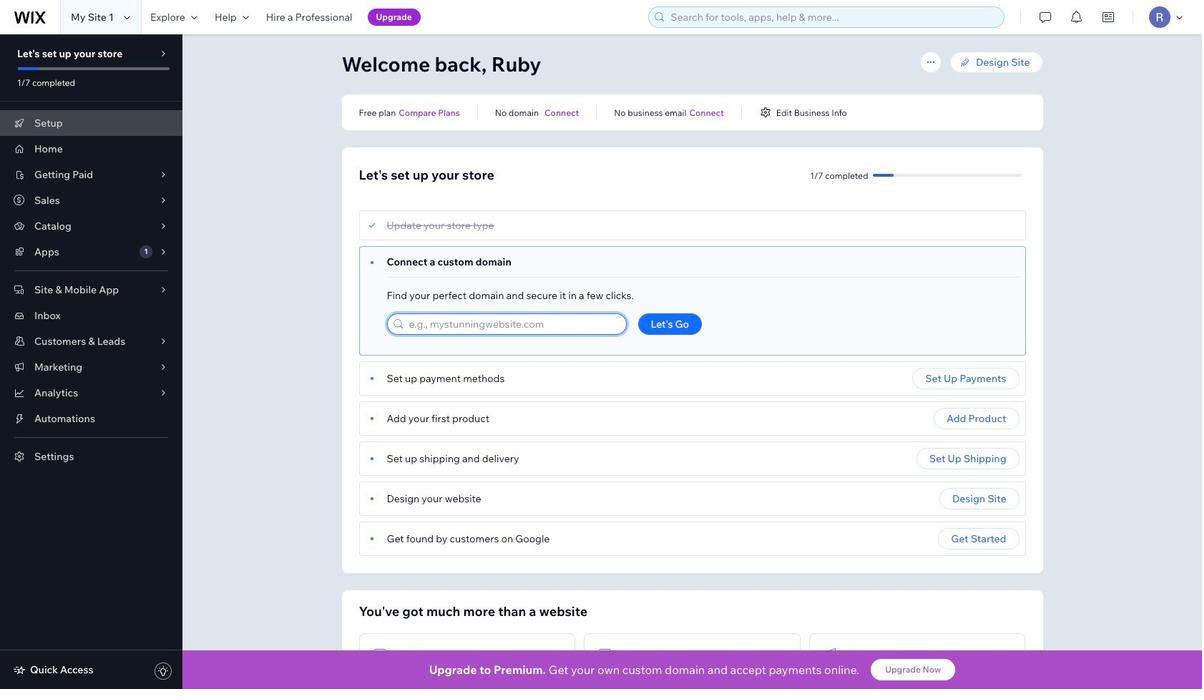 Task type: describe. For each thing, give the bounding box(es) containing it.
Search for tools, apps, help & more... field
[[666, 7, 1000, 27]]

e.g., mystunningwebsite.com field
[[405, 314, 621, 334]]

sidebar element
[[0, 34, 182, 689]]



Task type: vqa. For each thing, say whether or not it's contained in the screenshot.
alert
no



